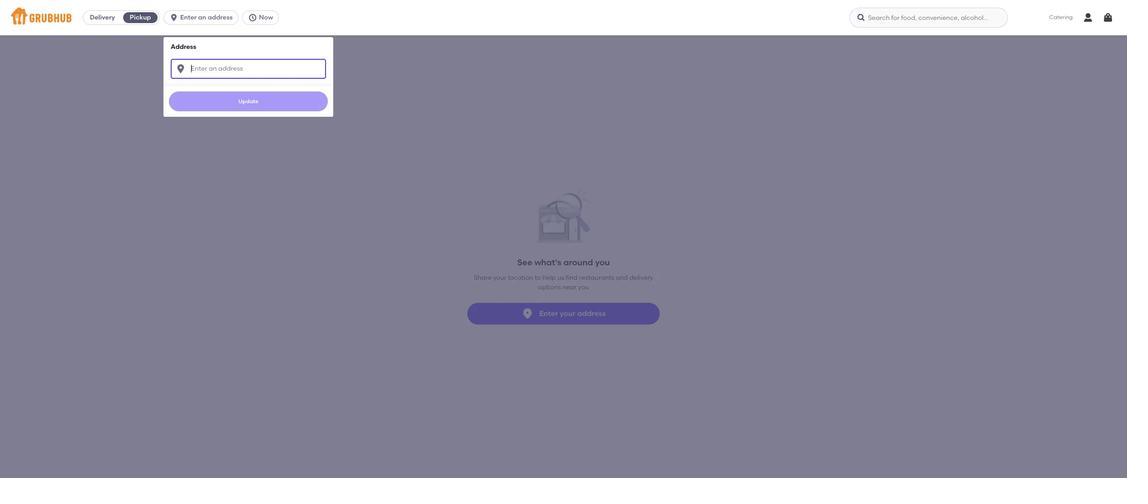 Task type: locate. For each thing, give the bounding box(es) containing it.
you right 'near'
[[578, 283, 589, 291]]

your inside share your location to help us find restaurants and delivery options near you
[[493, 274, 507, 282]]

address down restaurants
[[577, 309, 606, 318]]

0 vertical spatial enter
[[180, 14, 197, 21]]

pickup
[[130, 14, 151, 21]]

your for share
[[493, 274, 507, 282]]

1 vertical spatial your
[[560, 309, 576, 318]]

your down 'near'
[[560, 309, 576, 318]]

2 svg image from the left
[[248, 13, 257, 22]]

1 vertical spatial enter
[[539, 309, 558, 318]]

address right an
[[208, 14, 233, 21]]

enter inside button
[[180, 14, 197, 21]]

your inside button
[[560, 309, 576, 318]]

enter inside button
[[539, 309, 558, 318]]

1 horizontal spatial svg image
[[248, 13, 257, 22]]

your
[[493, 274, 507, 282], [560, 309, 576, 318]]

to
[[535, 274, 541, 282]]

around
[[564, 257, 593, 268]]

svg image
[[1103, 12, 1114, 23], [857, 13, 866, 22], [175, 63, 186, 74]]

catering button
[[1043, 7, 1079, 28]]

svg image
[[169, 13, 179, 22], [248, 13, 257, 22]]

position icon image
[[521, 308, 534, 320]]

0 horizontal spatial enter
[[180, 14, 197, 21]]

enter
[[180, 14, 197, 21], [539, 309, 558, 318]]

you
[[595, 257, 610, 268], [578, 283, 589, 291]]

1 svg image from the left
[[169, 13, 179, 22]]

your for enter
[[560, 309, 576, 318]]

svg image inside the now button
[[248, 13, 257, 22]]

see what's around you
[[517, 257, 610, 268]]

0 horizontal spatial address
[[208, 14, 233, 21]]

enter left an
[[180, 14, 197, 21]]

1 vertical spatial you
[[578, 283, 589, 291]]

0 vertical spatial you
[[595, 257, 610, 268]]

0 horizontal spatial svg image
[[175, 63, 186, 74]]

enter your address button
[[467, 303, 660, 325]]

address inside button
[[577, 309, 606, 318]]

delivery
[[90, 14, 115, 21]]

svg image inside enter an address button
[[169, 13, 179, 22]]

enter right position icon
[[539, 309, 558, 318]]

address
[[208, 14, 233, 21], [577, 309, 606, 318]]

enter your address
[[539, 309, 606, 318]]

now button
[[242, 10, 283, 25]]

1 horizontal spatial enter
[[539, 309, 558, 318]]

svg image left now
[[248, 13, 257, 22]]

you up restaurants
[[595, 257, 610, 268]]

1 horizontal spatial your
[[560, 309, 576, 318]]

address inside button
[[208, 14, 233, 21]]

0 horizontal spatial svg image
[[169, 13, 179, 22]]

delivery button
[[83, 10, 121, 25]]

delivery
[[630, 274, 653, 282]]

2 horizontal spatial svg image
[[1103, 12, 1114, 23]]

svg image for now
[[248, 13, 257, 22]]

1 vertical spatial address
[[577, 309, 606, 318]]

address for enter your address
[[577, 309, 606, 318]]

0 horizontal spatial your
[[493, 274, 507, 282]]

0 vertical spatial address
[[208, 14, 233, 21]]

enter for enter your address
[[539, 309, 558, 318]]

0 vertical spatial your
[[493, 274, 507, 282]]

near
[[563, 283, 577, 291]]

svg image left an
[[169, 13, 179, 22]]

1 horizontal spatial address
[[577, 309, 606, 318]]

your right the share at bottom left
[[493, 274, 507, 282]]

address for enter an address
[[208, 14, 233, 21]]

0 horizontal spatial you
[[578, 283, 589, 291]]



Task type: vqa. For each thing, say whether or not it's contained in the screenshot.
the topmost Your
yes



Task type: describe. For each thing, give the bounding box(es) containing it.
us
[[558, 274, 565, 282]]

update
[[238, 98, 259, 104]]

and
[[616, 274, 628, 282]]

help
[[543, 274, 556, 282]]

share your location to help us find restaurants and delivery options near you
[[474, 274, 653, 291]]

you inside share your location to help us find restaurants and delivery options near you
[[578, 283, 589, 291]]

find
[[566, 274, 578, 282]]

restaurants
[[579, 274, 614, 282]]

share
[[474, 274, 492, 282]]

svg image for enter an address
[[169, 13, 179, 22]]

location
[[508, 274, 533, 282]]

Enter an address search field
[[171, 59, 326, 79]]

an
[[198, 14, 206, 21]]

update button
[[169, 91, 328, 111]]

1 horizontal spatial you
[[595, 257, 610, 268]]

enter an address button
[[164, 10, 242, 25]]

see
[[517, 257, 533, 268]]

now
[[259, 14, 273, 21]]

address
[[171, 43, 196, 51]]

enter for enter an address
[[180, 14, 197, 21]]

options
[[538, 283, 561, 291]]

what's
[[535, 257, 562, 268]]

catering
[[1050, 14, 1073, 21]]

1 horizontal spatial svg image
[[857, 13, 866, 22]]

main navigation navigation
[[0, 0, 1127, 478]]

enter an address
[[180, 14, 233, 21]]

pickup button
[[121, 10, 159, 25]]



